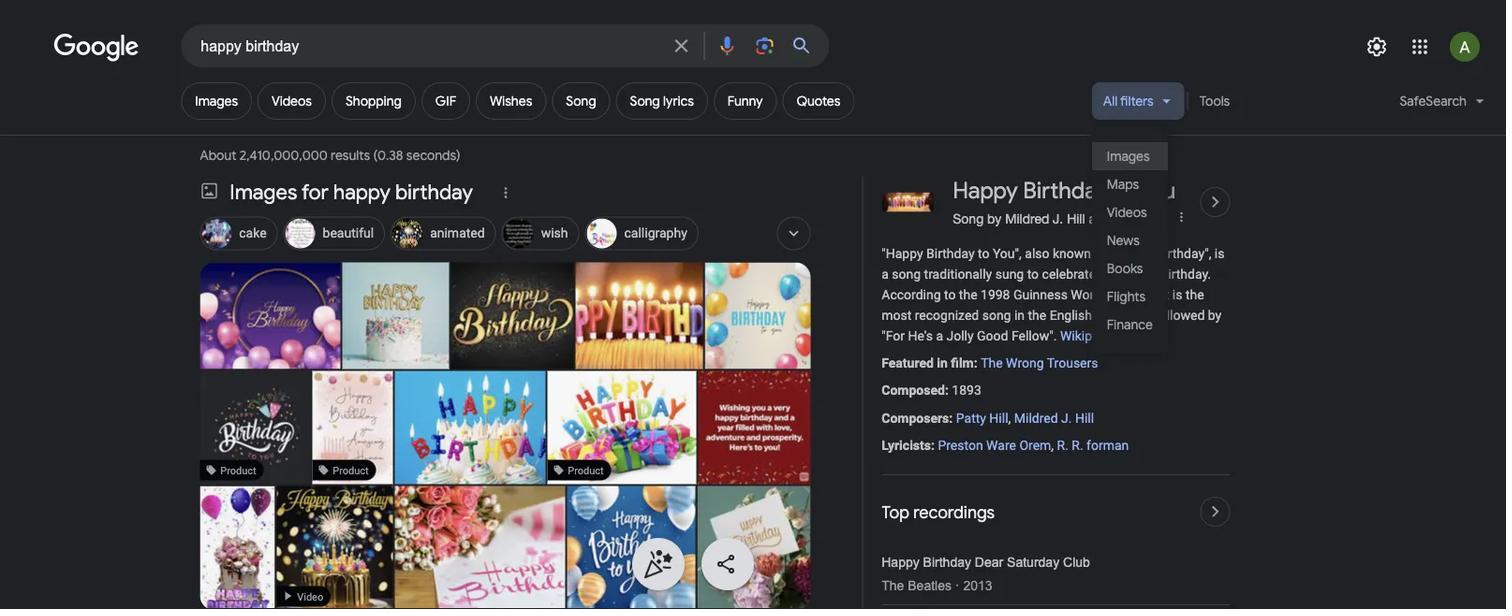 Task type: vqa. For each thing, say whether or not it's contained in the screenshot.
Go button
no



Task type: locate. For each thing, give the bounding box(es) containing it.
r. left forman
[[1072, 438, 1084, 453]]

top recordings
[[882, 502, 995, 524]]

1 "happy from the left
[[882, 246, 923, 261]]

1 vertical spatial images
[[1107, 148, 1150, 165]]

2,410,000,000
[[239, 148, 328, 164]]

videos up 2,410,000,000
[[272, 93, 312, 110]]

is right it
[[1173, 287, 1183, 303]]

song lyrics link
[[616, 82, 708, 120]]

: left 1893
[[945, 383, 949, 399]]

0 vertical spatial is
[[1215, 246, 1225, 261]]

2 "happy from the left
[[1112, 246, 1153, 261]]

j. down "happy birthday to you" 'heading'
[[1053, 211, 1064, 227]]

tools button
[[1191, 82, 1239, 120]]

1 vertical spatial song
[[982, 308, 1011, 324]]

the down good
[[981, 356, 1003, 372]]

in up fellow".
[[1015, 308, 1025, 324]]

happy
[[953, 177, 1018, 205], [882, 556, 920, 571]]

by right followed
[[1208, 308, 1222, 324]]

1 horizontal spatial happy
[[953, 177, 1018, 205]]

finance
[[1107, 317, 1153, 334]]

about
[[200, 148, 236, 164]]

hill
[[1067, 211, 1085, 227], [1149, 211, 1167, 227], [990, 411, 1009, 426], [1075, 411, 1094, 426]]

birthday for saturday
[[923, 556, 971, 571]]

"happy birthday to you", also known as "happy birthday", is a song traditionally sung to celebrate a person's birthday. according to the 1998 guinness world records, it is the most recognized song in the english language, followed by "for he's a jolly good fellow".
[[882, 246, 1225, 344]]

happy up beatles in the right bottom of the page
[[882, 556, 920, 571]]

happy inside happy birthday dear saturday club the beatles · 2013
[[882, 556, 920, 571]]

1 vertical spatial the
[[882, 579, 904, 594]]

2 vertical spatial birthday
[[923, 556, 971, 571]]

happy birthday dear saturday club the beatles · 2013
[[882, 556, 1090, 594]]

most
[[882, 308, 912, 324]]

0 horizontal spatial by
[[987, 211, 1002, 227]]

product button
[[199, 371, 312, 485], [312, 371, 393, 485], [532, 371, 714, 485]]

0 horizontal spatial the
[[959, 287, 978, 303]]

he's
[[908, 329, 933, 344]]

free and customizable birthday templates image
[[705, 263, 812, 370]]

birthday up song by mildred j. hill and patty hill
[[1023, 177, 1108, 205]]

2 horizontal spatial song
[[953, 211, 984, 227]]

ware
[[987, 438, 1016, 453]]

r. right orem
[[1057, 438, 1069, 453]]

patty up news
[[1115, 211, 1145, 227]]

history of the happy birthday song | pump it up image
[[395, 371, 565, 485]]

"happy up the person's at the right
[[1112, 246, 1153, 261]]

0 horizontal spatial r.
[[1057, 438, 1069, 453]]

jolly
[[947, 329, 974, 344]]

the left beatles in the right bottom of the page
[[882, 579, 904, 594]]

0 vertical spatial in
[[1015, 308, 1025, 324]]

song up traditionally
[[953, 211, 984, 227]]

j.
[[1053, 211, 1064, 227], [1062, 411, 1072, 426]]

1 vertical spatial birthday
[[927, 246, 975, 261]]

1 vertical spatial by
[[1208, 308, 1222, 324]]

mildred up also
[[1005, 211, 1049, 227]]

mildred up orem
[[1014, 411, 1058, 426]]

1 horizontal spatial "happy
[[1112, 246, 1153, 261]]

, up lyricists : preston ware orem , r. r.  forman
[[1009, 411, 1011, 426]]

song down 1998
[[982, 308, 1011, 324]]

images link for videos
[[181, 82, 252, 120]]

wishes
[[490, 93, 532, 110]]

1 product button from the left
[[199, 371, 312, 485]]

: up preston
[[949, 411, 953, 426]]

videos
[[272, 93, 312, 110], [1107, 204, 1147, 221]]

0 vertical spatial images link
[[181, 82, 252, 120]]

, down mildred j. hill link
[[1051, 438, 1054, 453]]

the up fellow".
[[1028, 308, 1047, 324]]

beautiful button
[[283, 214, 385, 255]]

happy for happy birthday to you
[[953, 177, 1018, 205]]

images up maps link
[[1107, 148, 1150, 165]]

belated happy birthday wishes | petal talk image
[[395, 487, 616, 610]]

1 vertical spatial videos link
[[1092, 199, 1168, 227]]

1 vertical spatial happy
[[882, 556, 920, 571]]

2 product from the left
[[333, 465, 369, 477]]

a up the according
[[882, 267, 889, 282]]

3 product from the left
[[568, 465, 604, 477]]

birthday inside "happy birthday to you", also known as "happy birthday", is a song traditionally sung to celebrate a person's birthday. according to the 1998 guinness world records, it is the most recognized song in the english language, followed by "for he's a jolly good fellow".
[[927, 246, 975, 261]]

in left film
[[937, 356, 948, 372]]

search by image image
[[753, 35, 776, 57]]

birthday inside happy birthday dear saturday club the beatles · 2013
[[923, 556, 971, 571]]

0 horizontal spatial song
[[566, 93, 596, 110]]

0 vertical spatial patty
[[1115, 211, 1145, 227]]

film
[[951, 356, 974, 372]]

2 product button from the left
[[312, 371, 393, 485]]

1 horizontal spatial song
[[982, 308, 1011, 324]]

r.
[[1057, 438, 1069, 453], [1072, 438, 1084, 453]]

the down traditionally
[[959, 287, 978, 303]]

2013
[[963, 579, 993, 594]]

song for song by mildred j. hill and patty hill
[[953, 211, 984, 227]]

song link
[[552, 82, 610, 120]]

0 vertical spatial the
[[981, 356, 1003, 372]]

happy birthday images - free download on freepik image
[[200, 263, 360, 370], [433, 263, 593, 370], [567, 487, 695, 610]]

images link for maps
[[1092, 142, 1168, 171]]

130 special happy birthday wishes & messages image
[[698, 371, 812, 485]]

list
[[882, 542, 1230, 610]]

1 vertical spatial images link
[[1092, 142, 1168, 171]]

happy birthday to you
[[953, 177, 1176, 205]]

the
[[959, 287, 978, 303], [1186, 287, 1204, 303], [1028, 308, 1047, 324]]

world
[[1071, 287, 1105, 303]]

0 horizontal spatial videos link
[[258, 82, 326, 120]]

0 vertical spatial happy
[[953, 177, 1018, 205]]

product
[[220, 465, 256, 477], [333, 465, 369, 477], [568, 465, 604, 477]]

add funny element
[[728, 93, 763, 110]]

1 horizontal spatial in
[[1015, 308, 1025, 324]]

is right birthday",
[[1215, 246, 1225, 261]]

1 vertical spatial mildred
[[1014, 411, 1058, 426]]

birthday inside 'heading'
[[1023, 177, 1108, 205]]

maps
[[1107, 176, 1139, 193]]

j. up r. r.  forman link
[[1062, 411, 1072, 426]]

happy up you",
[[953, 177, 1018, 205]]

images
[[195, 93, 238, 110], [1107, 148, 1150, 165], [230, 179, 297, 206]]

0 horizontal spatial happy
[[882, 556, 920, 571]]

featured in film : the wrong trousers
[[882, 356, 1098, 372]]

news
[[1107, 232, 1140, 249]]

images inside menu
[[1107, 148, 1150, 165]]

videos up "news" link
[[1107, 204, 1147, 221]]

1 horizontal spatial images link
[[1092, 142, 1168, 171]]

song left lyrics
[[630, 93, 660, 110]]

images link up about
[[181, 82, 252, 120]]

images inside images for happy birthday link
[[230, 179, 297, 206]]

song
[[892, 267, 921, 282], [982, 308, 1011, 324]]

menu
[[1092, 127, 1168, 354]]

quotes link
[[783, 82, 855, 120]]

birthday up traditionally
[[927, 246, 975, 261]]

all filters
[[1103, 93, 1154, 110]]

maps link
[[1092, 171, 1168, 199]]

traditionally
[[924, 267, 992, 282]]

product for third product button from left
[[568, 465, 604, 477]]

1 horizontal spatial product
[[333, 465, 369, 477]]

0 horizontal spatial videos
[[272, 93, 312, 110]]

by
[[987, 211, 1002, 227], [1208, 308, 1222, 324]]

1 vertical spatial ,
[[1051, 438, 1054, 453]]

videos link up 2,410,000,000
[[258, 82, 326, 120]]

0 vertical spatial videos link
[[258, 82, 326, 120]]

images link up maps
[[1092, 142, 1168, 171]]

recognized
[[915, 308, 979, 324]]

2 vertical spatial images
[[230, 179, 297, 206]]

happy inside "happy birthday to you" 'heading'
[[953, 177, 1018, 205]]

images for happy birthday
[[230, 179, 473, 206]]

0 vertical spatial by
[[987, 211, 1002, 227]]

100 best birthday instagram captions - cute birthday ... image
[[697, 447, 811, 610]]

0 horizontal spatial product
[[220, 465, 256, 477]]

song up the according
[[892, 267, 921, 282]]

as
[[1095, 246, 1109, 261]]

add song element
[[566, 93, 596, 110]]

recordings
[[913, 502, 995, 524]]

1 horizontal spatial a
[[936, 329, 943, 344]]

: left preston
[[931, 438, 935, 453]]

1 vertical spatial patty
[[956, 411, 986, 426]]

0 horizontal spatial "happy
[[882, 246, 923, 261]]

0 horizontal spatial the
[[882, 579, 904, 594]]

wish
[[541, 226, 568, 241]]

birthday.
[[1161, 267, 1211, 282]]

known
[[1053, 246, 1091, 261]]

tools
[[1200, 93, 1230, 110]]

add gif element
[[435, 93, 456, 110]]

top
[[882, 502, 910, 524]]

the wrong trousers link
[[981, 356, 1098, 372]]

birthday up ·
[[923, 556, 971, 571]]

videos link up news
[[1092, 199, 1168, 227]]

images for happy birthday heading
[[230, 179, 473, 206]]

,
[[1009, 411, 1011, 426], [1051, 438, 1054, 453]]

happy birthday! gift card! image
[[532, 371, 714, 485]]

by up you",
[[987, 211, 1002, 227]]

video
[[297, 591, 323, 603]]

1 horizontal spatial videos link
[[1092, 199, 1168, 227]]

birthday
[[1023, 177, 1108, 205], [927, 246, 975, 261], [923, 556, 971, 571]]

mildred
[[1005, 211, 1049, 227], [1014, 411, 1058, 426]]

0 horizontal spatial is
[[1173, 287, 1183, 303]]

forman
[[1087, 438, 1129, 453]]

patty down 1893
[[956, 411, 986, 426]]

1 vertical spatial in
[[937, 356, 948, 372]]

0 horizontal spatial images link
[[181, 82, 252, 120]]

a
[[882, 267, 889, 282], [1099, 267, 1107, 282], [936, 329, 943, 344]]

gif link
[[421, 82, 470, 120]]

images up about
[[195, 93, 238, 110]]

product for 2nd product button
[[333, 465, 369, 477]]

animated
[[430, 226, 485, 241]]

3 product button from the left
[[532, 371, 714, 485]]

the down birthday.
[[1186, 287, 1204, 303]]

song for song lyrics
[[630, 93, 660, 110]]

1 horizontal spatial song
[[630, 93, 660, 110]]

by inside "happy birthday to you", also known as "happy birthday", is a song traditionally sung to celebrate a person's birthday. according to the 1998 guinness world records, it is the most recognized song in the english language, followed by "for he's a jolly good fellow".
[[1208, 308, 1222, 324]]

0 vertical spatial images
[[195, 93, 238, 110]]

hill up ware
[[990, 411, 1009, 426]]

finance link
[[1092, 311, 1168, 339]]

orem
[[1020, 438, 1051, 453]]

None search field
[[0, 23, 829, 67]]

song
[[566, 93, 596, 110], [630, 93, 660, 110], [953, 211, 984, 227]]

1 product from the left
[[220, 465, 256, 477]]

you
[[1139, 177, 1176, 205]]

images down 2,410,000,000
[[230, 179, 297, 206]]

happy birthday to you - wikipedia image
[[497, 263, 785, 370]]

0 vertical spatial birthday
[[1023, 177, 1108, 205]]

2 horizontal spatial a
[[1099, 267, 1107, 282]]

2 horizontal spatial product
[[568, 465, 604, 477]]

a right he's in the bottom right of the page
[[936, 329, 943, 344]]

1 horizontal spatial by
[[1208, 308, 1222, 324]]

r. r.  forman link
[[1057, 438, 1129, 453]]

song right wishes
[[566, 93, 596, 110]]

what to write in a birthday card - unique happy birthday wishes image
[[342, 263, 449, 370]]

"happy up the according
[[882, 246, 923, 261]]

a down as
[[1099, 267, 1107, 282]]

1 horizontal spatial r.
[[1072, 438, 1084, 453]]

search by voice image
[[716, 35, 738, 57]]

patty hill link
[[956, 411, 1009, 426]]

to left you",
[[978, 246, 990, 261]]

birthday for you
[[1023, 177, 1108, 205]]

0 vertical spatial ,
[[1009, 411, 1011, 426]]

to left you at the top of page
[[1114, 177, 1135, 205]]

about 2,410,000,000 results (0.38 seconds)
[[200, 148, 464, 164]]

wish button
[[502, 214, 579, 255]]

1 horizontal spatial videos
[[1107, 204, 1147, 221]]

videos link
[[258, 82, 326, 120], [1092, 199, 1168, 227]]

0 vertical spatial song
[[892, 267, 921, 282]]

1 horizontal spatial ,
[[1051, 438, 1054, 453]]



Task type: describe. For each thing, give the bounding box(es) containing it.
preston
[[938, 438, 983, 453]]

menu containing images
[[1092, 127, 1168, 354]]

: for 1893
[[945, 383, 949, 399]]

happy birthday to you link
[[953, 176, 1193, 206]]

all
[[1103, 93, 1118, 110]]

for
[[302, 179, 329, 206]]

google image
[[54, 34, 140, 62]]

https://megaport.hu/media/37581... - happy birthday animations image
[[277, 483, 393, 610]]

calligraphy button
[[585, 214, 699, 255]]

you",
[[993, 246, 1022, 261]]

1 horizontal spatial the
[[1028, 308, 1047, 324]]

1 horizontal spatial the
[[981, 356, 1003, 372]]

fellow".
[[1012, 329, 1057, 344]]

add wishes element
[[490, 93, 532, 110]]

all filters button
[[1092, 82, 1185, 127]]

birthday
[[395, 179, 473, 206]]

add shopping element
[[346, 93, 402, 110]]

sung
[[996, 267, 1024, 282]]

it
[[1162, 287, 1169, 303]]

more options element
[[1173, 208, 1191, 227]]

Search search field
[[201, 36, 659, 59]]

trousers
[[1047, 356, 1098, 372]]

lyricists
[[882, 438, 931, 453]]

hill up r. r.  forman link
[[1075, 411, 1094, 426]]

images for maps
[[1107, 148, 1150, 165]]

list containing happy birthday dear saturday club
[[882, 542, 1230, 610]]

hill left "more options" 'icon'
[[1149, 211, 1167, 227]]

seconds)
[[406, 148, 461, 164]]

beatles
[[908, 579, 952, 594]]

product for third product button from right
[[220, 465, 256, 477]]

more options image
[[1175, 210, 1190, 225]]

gif
[[435, 93, 456, 110]]

add song lyrics element
[[630, 93, 694, 110]]

0 vertical spatial videos
[[272, 93, 312, 110]]

to up recognized
[[944, 287, 956, 303]]

english
[[1050, 308, 1092, 324]]

filters
[[1121, 93, 1154, 110]]

news link
[[1092, 227, 1168, 255]]

0 horizontal spatial in
[[937, 356, 948, 372]]

"for
[[882, 329, 905, 344]]

1 vertical spatial j.
[[1062, 411, 1072, 426]]

wikipedia
[[1060, 329, 1117, 344]]

to inside "happy birthday to you" 'heading'
[[1114, 177, 1135, 205]]

club
[[1063, 556, 1090, 571]]

2 horizontal spatial the
[[1186, 287, 1204, 303]]

0 vertical spatial mildred
[[1005, 211, 1049, 227]]

0 horizontal spatial ,
[[1009, 411, 1011, 426]]

birthday for you",
[[927, 246, 975, 261]]

composed : 1893
[[882, 383, 982, 399]]

1 horizontal spatial patty
[[1115, 211, 1145, 227]]

1 horizontal spatial is
[[1215, 246, 1225, 261]]

0 vertical spatial j.
[[1053, 211, 1064, 227]]

wikipedia link
[[1060, 329, 1117, 344]]

followed
[[1155, 308, 1205, 324]]

composed
[[882, 383, 945, 399]]

0 horizontal spatial song
[[892, 267, 921, 282]]

: for patty
[[949, 411, 953, 426]]

books link
[[1092, 255, 1168, 283]]

results
[[331, 148, 370, 164]]

happy birthday you amazing human | birthday cards & quotes 🎂🎁🎉 | send  real postcards online image
[[312, 371, 393, 485]]

wishes link
[[476, 82, 546, 120]]

also
[[1025, 246, 1050, 261]]

song by mildred j. hill and patty hill
[[953, 211, 1167, 227]]

and
[[1089, 211, 1111, 227]]

1998
[[981, 287, 1010, 303]]

shopping
[[346, 93, 402, 110]]

happy birthday to you: december 2019 - christmas birthday gift (001) image
[[199, 371, 312, 485]]

: up 1893
[[974, 356, 978, 372]]

lyrics
[[663, 93, 694, 110]]

in inside "happy birthday to you", also known as "happy birthday", is a song traditionally sung to celebrate a person's birthday. according to the 1998 guinness world records, it is the most recognized song in the english language, followed by "for he's a jolly good fellow".
[[1015, 308, 1025, 324]]

·
[[955, 579, 960, 594]]

1 vertical spatial videos
[[1107, 204, 1147, 221]]

1 vertical spatial is
[[1173, 287, 1183, 303]]

good
[[977, 329, 1008, 344]]

according
[[882, 287, 941, 303]]

dear
[[975, 556, 1004, 571]]

0 horizontal spatial a
[[882, 267, 889, 282]]

books
[[1107, 260, 1143, 277]]

hill left and
[[1067, 211, 1085, 227]]

song for "add song" element at the top left of the page
[[566, 93, 596, 110]]

animated button
[[391, 214, 496, 255]]

2 r. from the left
[[1072, 438, 1084, 453]]

happy birthday to you heading
[[953, 176, 1176, 206]]

birthday",
[[1157, 246, 1212, 261]]

language,
[[1096, 308, 1152, 324]]

flights
[[1107, 289, 1146, 305]]

shopping link
[[332, 82, 416, 120]]

happy
[[333, 179, 391, 206]]

1893
[[952, 383, 982, 399]]

to down also
[[1027, 267, 1039, 282]]

: for preston
[[931, 438, 935, 453]]

preston ware orem link
[[938, 438, 1051, 453]]

wrong
[[1006, 356, 1044, 372]]

celebrate
[[1042, 267, 1096, 282]]

happy for happy birthday dear saturday club the beatles · 2013
[[882, 556, 920, 571]]

safesearch button
[[1389, 82, 1496, 127]]

(0.38
[[373, 148, 403, 164]]

add quotes element
[[797, 93, 841, 110]]

1 r. from the left
[[1057, 438, 1069, 453]]

mildred j. hill link
[[1014, 411, 1094, 426]]

20+ free happy birthday gifs & celebration stickers - pixabay image
[[200, 487, 275, 610]]

images for happy birthday link
[[200, 179, 484, 208]]

flights link
[[1092, 283, 1168, 311]]

guinness
[[1014, 287, 1068, 303]]

cake button
[[200, 214, 278, 255]]

0 horizontal spatial patty
[[956, 411, 986, 426]]

funny
[[728, 93, 763, 110]]

quotes
[[797, 93, 841, 110]]

song lyrics
[[630, 93, 694, 110]]

the inside happy birthday dear saturday club the beatles · 2013
[[882, 579, 904, 594]]

safesearch
[[1400, 93, 1467, 110]]

composers
[[882, 411, 949, 426]]

calligraphy
[[624, 226, 687, 241]]

video button
[[277, 483, 393, 610]]

images for videos
[[195, 93, 238, 110]]



